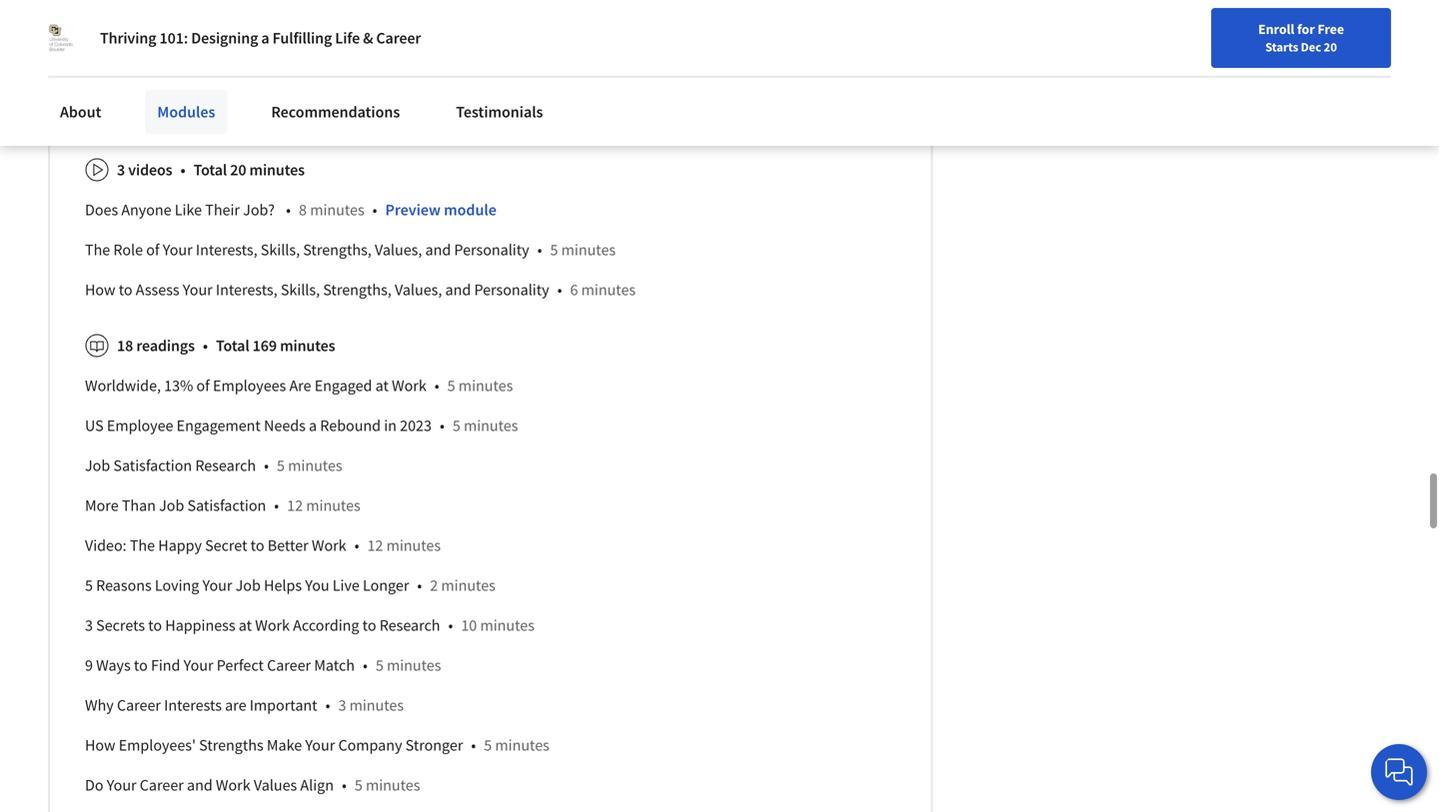 Task type: describe. For each thing, give the bounding box(es) containing it.
work right better
[[312, 536, 346, 556]]

how for how employees' strengths make your company stronger
[[85, 736, 115, 756]]

assignment
[[387, 56, 465, 76]]

• total 20 minutes
[[180, 160, 305, 180]]

ways
[[96, 656, 131, 676]]

hide
[[109, 103, 137, 121]]

0 vertical spatial the
[[85, 240, 110, 260]]

career right the &
[[376, 28, 421, 48]]

0 vertical spatial 12
[[287, 496, 303, 516]]

personality for how to assess your interests, skills, strengths, values, and personality
[[474, 280, 549, 300]]

why career interests are important • 3 minutes
[[85, 696, 404, 716]]

skills, for assess
[[281, 280, 320, 300]]

worldwide, 13% of employees are engaged at work • 5 minutes
[[85, 376, 513, 396]]

module inside region
[[444, 200, 497, 220]]

live
[[333, 576, 360, 596]]

videos inside hide info about module content region
[[128, 160, 172, 180]]

fulfilling
[[273, 28, 332, 48]]

testimonials
[[456, 102, 543, 122]]

personality for the role of your interests, skills, strengths, values, and personality
[[454, 240, 529, 260]]

interests, for assess
[[216, 280, 278, 300]]

enroll
[[1259, 20, 1295, 38]]

happy
[[158, 536, 202, 556]]

• total 169 minutes
[[203, 336, 335, 356]]

engagement
[[177, 416, 261, 436]]

university of colorado boulder image
[[48, 24, 76, 52]]

better
[[268, 536, 309, 556]]

13%
[[164, 376, 193, 396]]

more
[[85, 496, 119, 516]]

than
[[122, 496, 156, 516]]

work up 2023
[[392, 376, 427, 396]]

find
[[151, 656, 180, 676]]

1
[[376, 56, 384, 76]]

0 vertical spatial satisfaction
[[113, 456, 192, 476]]

chat with us image
[[1384, 757, 1416, 789]]

make
[[267, 736, 302, 756]]

1 horizontal spatial 12
[[367, 536, 383, 556]]

career up important
[[267, 656, 311, 676]]

hide info about module content button
[[77, 94, 309, 130]]

rebound
[[320, 416, 381, 436]]

a inside region
[[309, 416, 317, 436]]

prompts
[[614, 56, 670, 76]]

life
[[335, 28, 360, 48]]

secret
[[205, 536, 247, 556]]

interests
[[164, 696, 222, 716]]

values
[[254, 776, 297, 796]]

starts
[[1266, 39, 1299, 55]]

1 3 videos from the top
[[117, 56, 172, 76]]

video:
[[85, 536, 127, 556]]

like
[[175, 200, 202, 220]]

18 inside hide info about module content region
[[117, 336, 133, 356]]

you
[[305, 576, 329, 596]]

employee
[[107, 416, 173, 436]]

job?
[[243, 200, 275, 220]]

to left better
[[251, 536, 264, 556]]

how employees' strengths make your company stronger • 5 minutes
[[85, 736, 550, 756]]

employees
[[213, 376, 286, 396]]

strengths, for assess
[[323, 280, 392, 300]]

total for total 169 minutes
[[216, 336, 249, 356]]

important
[[250, 696, 317, 716]]

0 horizontal spatial job
[[85, 456, 110, 476]]

are
[[225, 696, 246, 716]]

9 ways to find your perfect career match • 5 minutes
[[85, 656, 441, 676]]

hide info about module content region
[[85, 142, 896, 813]]

how for how to assess your interests, skills, strengths, values, and personality
[[85, 280, 115, 300]]

3 up does
[[117, 160, 125, 180]]

content
[[254, 103, 301, 121]]

included
[[134, 16, 193, 36]]

info about module content element
[[77, 86, 896, 813]]

3 secrets to happiness at work according to research • 10 minutes
[[85, 616, 535, 636]]

the role of your interests, skills, strengths, values, and personality • 5 minutes
[[85, 240, 616, 260]]

stronger
[[406, 736, 463, 756]]

happiness
[[165, 616, 236, 636]]

how to assess your interests, skills, strengths, values, and personality • 6 minutes
[[85, 280, 636, 300]]

your right make
[[305, 736, 335, 756]]

of for role
[[146, 240, 160, 260]]

testimonials link
[[444, 90, 555, 134]]

match
[[314, 656, 355, 676]]

6
[[570, 280, 578, 300]]

strengths
[[199, 736, 264, 756]]

their
[[205, 200, 240, 220]]

1 assignment
[[376, 56, 465, 76]]

to left find
[[134, 656, 148, 676]]

8
[[299, 200, 307, 220]]

recommendations
[[271, 102, 400, 122]]

to left assess
[[119, 280, 133, 300]]

169
[[253, 336, 277, 356]]

for
[[1298, 20, 1315, 38]]

secrets
[[96, 616, 145, 636]]

align
[[300, 776, 334, 796]]

101:
[[159, 28, 188, 48]]

role
[[113, 240, 143, 260]]

about
[[60, 102, 101, 122]]

coursera image
[[24, 16, 151, 48]]

modules link
[[145, 90, 227, 134]]

preview
[[385, 200, 441, 220]]

do
[[85, 776, 103, 796]]

longer
[[363, 576, 409, 596]]

18 readings inside hide info about module content region
[[117, 336, 195, 356]]



Task type: locate. For each thing, give the bounding box(es) containing it.
values, down preview
[[375, 240, 422, 260]]

1 vertical spatial the
[[130, 536, 155, 556]]

1 vertical spatial and
[[445, 280, 471, 300]]

0 vertical spatial how
[[85, 280, 115, 300]]

a
[[261, 28, 269, 48], [309, 416, 317, 436]]

discussion
[[540, 56, 610, 76]]

a left fulfilling
[[261, 28, 269, 48]]

0 vertical spatial at
[[375, 376, 389, 396]]

job down us
[[85, 456, 110, 476]]

job left helps
[[236, 576, 261, 596]]

company
[[338, 736, 402, 756]]

job
[[85, 456, 110, 476], [159, 496, 184, 516], [236, 576, 261, 596]]

0 vertical spatial strengths,
[[303, 240, 372, 260]]

20 down free
[[1324, 39, 1337, 55]]

1 vertical spatial 18 readings
[[117, 336, 195, 356]]

1 vertical spatial 18
[[117, 336, 133, 356]]

satisfaction
[[113, 456, 192, 476], [187, 496, 266, 516]]

3 left the secrets
[[85, 616, 93, 636]]

module right 'about'
[[205, 103, 251, 121]]

satisfaction down employee
[[113, 456, 192, 476]]

the left 'role'
[[85, 240, 110, 260]]

perfect
[[217, 656, 264, 676]]

2 videos from the top
[[128, 160, 172, 180]]

how down why
[[85, 736, 115, 756]]

at up perfect
[[239, 616, 252, 636]]

what's
[[85, 16, 131, 36]]

anyone
[[121, 200, 172, 220]]

according
[[293, 616, 359, 636]]

18 readings down thriving 101: designing a fulfilling life & career
[[236, 56, 312, 76]]

1 vertical spatial research
[[380, 616, 440, 636]]

3 videos up anyone
[[117, 160, 172, 180]]

0 horizontal spatial 18 readings
[[117, 336, 195, 356]]

and for the role of your interests, skills, strengths, values, and personality
[[425, 240, 451, 260]]

1 vertical spatial at
[[239, 616, 252, 636]]

3 down the match
[[338, 696, 346, 716]]

videos
[[128, 56, 172, 76], [128, 160, 172, 180]]

20 inside hide info about module content region
[[230, 160, 246, 180]]

1 vertical spatial 20
[[230, 160, 246, 180]]

do your career and work values align • 5 minutes
[[85, 776, 420, 796]]

0 vertical spatial readings
[[255, 56, 312, 76]]

readings
[[255, 56, 312, 76], [136, 336, 195, 356]]

skills, for of
[[261, 240, 300, 260]]

0 vertical spatial research
[[195, 456, 256, 476]]

personality down preview module link
[[454, 240, 529, 260]]

research down longer
[[380, 616, 440, 636]]

reasons
[[96, 576, 152, 596]]

the
[[85, 240, 110, 260], [130, 536, 155, 556]]

helps
[[264, 576, 302, 596]]

1 horizontal spatial research
[[380, 616, 440, 636]]

1 horizontal spatial 20
[[1324, 39, 1337, 55]]

readings inside hide info about module content region
[[136, 336, 195, 356]]

skills,
[[261, 240, 300, 260], [281, 280, 320, 300]]

your right assess
[[183, 280, 213, 300]]

assess
[[136, 280, 180, 300]]

values,
[[375, 240, 422, 260], [395, 280, 442, 300]]

skills, down the role of your interests, skills, strengths, values, and personality • 5 minutes
[[281, 280, 320, 300]]

designing
[[191, 28, 258, 48]]

1 horizontal spatial readings
[[255, 56, 312, 76]]

career right why
[[117, 696, 161, 716]]

0 vertical spatial skills,
[[261, 240, 300, 260]]

thriving
[[100, 28, 156, 48]]

1 vertical spatial of
[[196, 376, 210, 396]]

career
[[376, 28, 421, 48], [267, 656, 311, 676], [117, 696, 161, 716], [140, 776, 184, 796]]

20 up the their
[[230, 160, 246, 180]]

to
[[119, 280, 133, 300], [251, 536, 264, 556], [148, 616, 162, 636], [363, 616, 376, 636], [134, 656, 148, 676]]

and for how to assess your interests, skills, strengths, values, and personality
[[445, 280, 471, 300]]

employees'
[[119, 736, 196, 756]]

1 vertical spatial readings
[[136, 336, 195, 356]]

interests, up 169
[[216, 280, 278, 300]]

1 how from the top
[[85, 280, 115, 300]]

1 vertical spatial strengths,
[[323, 280, 392, 300]]

0 horizontal spatial 18
[[117, 336, 133, 356]]

total left 169
[[216, 336, 249, 356]]

12 up longer
[[367, 536, 383, 556]]

0 vertical spatial values,
[[375, 240, 422, 260]]

0 vertical spatial total
[[194, 160, 227, 180]]

18 readings up 13%
[[117, 336, 195, 356]]

2023
[[400, 416, 432, 436]]

of right 'role'
[[146, 240, 160, 260]]

career down employees'
[[140, 776, 184, 796]]

strengths, for of
[[303, 240, 372, 260]]

total for total 20 minutes
[[194, 160, 227, 180]]

20 inside enroll for free starts dec 20
[[1324, 39, 1337, 55]]

a right needs at bottom
[[309, 416, 317, 436]]

module inside dropdown button
[[205, 103, 251, 121]]

3 videos down thriving
[[117, 56, 172, 76]]

1 horizontal spatial 18 readings
[[236, 56, 312, 76]]

us
[[85, 416, 104, 436]]

1 vertical spatial 3 videos
[[117, 160, 172, 180]]

preview module link
[[385, 200, 497, 220]]

strengths,
[[303, 240, 372, 260], [323, 280, 392, 300]]

thriving 101: designing a fulfilling life & career
[[100, 28, 421, 48]]

are
[[289, 376, 311, 396]]

loving
[[155, 576, 199, 596]]

satisfaction up secret
[[187, 496, 266, 516]]

and
[[425, 240, 451, 260], [445, 280, 471, 300], [187, 776, 213, 796]]

3 discussion prompts
[[529, 56, 670, 76]]

total
[[194, 160, 227, 180], [216, 336, 249, 356]]

the right video:
[[130, 536, 155, 556]]

0 vertical spatial 18
[[236, 56, 252, 76]]

20
[[1324, 39, 1337, 55], [230, 160, 246, 180]]

more than job satisfaction • 12 minutes
[[85, 496, 361, 516]]

0 vertical spatial job
[[85, 456, 110, 476]]

0 vertical spatial 18 readings
[[236, 56, 312, 76]]

about link
[[48, 90, 113, 134]]

to right the according in the bottom of the page
[[363, 616, 376, 636]]

readings down fulfilling
[[255, 56, 312, 76]]

18 down thriving 101: designing a fulfilling life & career
[[236, 56, 252, 76]]

1 vertical spatial satisfaction
[[187, 496, 266, 516]]

1 horizontal spatial at
[[375, 376, 389, 396]]

free
[[1318, 20, 1345, 38]]

1 vertical spatial interests,
[[216, 280, 278, 300]]

0 horizontal spatial the
[[85, 240, 110, 260]]

info
[[140, 103, 164, 121]]

1 horizontal spatial of
[[196, 376, 210, 396]]

of for 13%
[[196, 376, 210, 396]]

hide info about module content
[[109, 103, 301, 121]]

menu item
[[1079, 20, 1207, 85]]

3 left discussion
[[529, 56, 537, 76]]

1 vertical spatial skills,
[[281, 280, 320, 300]]

&
[[363, 28, 373, 48]]

to right the secrets
[[148, 616, 162, 636]]

3 down thriving
[[117, 56, 125, 76]]

readings up 13%
[[136, 336, 195, 356]]

2 how from the top
[[85, 736, 115, 756]]

0 vertical spatial and
[[425, 240, 451, 260]]

module
[[205, 103, 251, 121], [444, 200, 497, 220]]

your right do
[[107, 776, 137, 796]]

1 vertical spatial total
[[216, 336, 249, 356]]

5 reasons loving your job helps you live longer • 2 minutes
[[85, 576, 496, 596]]

what's included
[[85, 16, 193, 36]]

0 vertical spatial 3 videos
[[117, 56, 172, 76]]

1 vertical spatial personality
[[474, 280, 549, 300]]

work up '9 ways to find your perfect career match • 5 minutes'
[[255, 616, 290, 636]]

your
[[163, 240, 193, 260], [183, 280, 213, 300], [202, 576, 232, 596], [184, 656, 213, 676], [305, 736, 335, 756], [107, 776, 137, 796]]

strengths, down the role of your interests, skills, strengths, values, and personality • 5 minutes
[[323, 280, 392, 300]]

worldwide,
[[85, 376, 161, 396]]

recommendations link
[[259, 90, 412, 134]]

skills, down does anyone like their job? • 8 minutes • preview module
[[261, 240, 300, 260]]

personality
[[454, 240, 529, 260], [474, 280, 549, 300]]

12
[[287, 496, 303, 516], [367, 536, 383, 556]]

1 vertical spatial values,
[[395, 280, 442, 300]]

2 horizontal spatial job
[[236, 576, 261, 596]]

None search field
[[285, 12, 615, 52]]

at right engaged
[[375, 376, 389, 396]]

why
[[85, 696, 114, 716]]

1 horizontal spatial a
[[309, 416, 317, 436]]

0 horizontal spatial module
[[205, 103, 251, 121]]

job right than
[[159, 496, 184, 516]]

does
[[85, 200, 118, 220]]

strengths, up the "how to assess your interests, skills, strengths, values, and personality • 6 minutes"
[[303, 240, 372, 260]]

your right loving
[[202, 576, 232, 596]]

how
[[85, 280, 115, 300], [85, 736, 115, 756]]

work
[[392, 376, 427, 396], [312, 536, 346, 556], [255, 616, 290, 636], [216, 776, 251, 796]]

1 vertical spatial videos
[[128, 160, 172, 180]]

modules
[[157, 102, 215, 122]]

0 horizontal spatial 12
[[287, 496, 303, 516]]

1 horizontal spatial the
[[130, 536, 155, 556]]

does anyone like their job? • 8 minutes • preview module
[[85, 200, 497, 220]]

enroll for free starts dec 20
[[1259, 20, 1345, 55]]

12 up better
[[287, 496, 303, 516]]

of right 13%
[[196, 376, 210, 396]]

1 horizontal spatial job
[[159, 496, 184, 516]]

2 3 videos from the top
[[117, 160, 172, 180]]

personality left 6
[[474, 280, 549, 300]]

1 horizontal spatial module
[[444, 200, 497, 220]]

research up more than job satisfaction • 12 minutes
[[195, 456, 256, 476]]

engaged
[[315, 376, 372, 396]]

how down 'role'
[[85, 280, 115, 300]]

videos up anyone
[[128, 160, 172, 180]]

values, for the role of your interests, skills, strengths, values, and personality
[[375, 240, 422, 260]]

videos down thriving
[[128, 56, 172, 76]]

0 vertical spatial a
[[261, 28, 269, 48]]

2 vertical spatial job
[[236, 576, 261, 596]]

0 horizontal spatial research
[[195, 456, 256, 476]]

1 vertical spatial how
[[85, 736, 115, 756]]

0 horizontal spatial 20
[[230, 160, 246, 180]]

0 vertical spatial module
[[205, 103, 251, 121]]

work down strengths
[[216, 776, 251, 796]]

job satisfaction research • 5 minutes
[[85, 456, 342, 476]]

2 vertical spatial and
[[187, 776, 213, 796]]

interests, down the their
[[196, 240, 258, 260]]

total up the their
[[194, 160, 227, 180]]

0 vertical spatial of
[[146, 240, 160, 260]]

1 vertical spatial job
[[159, 496, 184, 516]]

values, for how to assess your interests, skills, strengths, values, and personality
[[395, 280, 442, 300]]

0 horizontal spatial of
[[146, 240, 160, 260]]

2
[[430, 576, 438, 596]]

1 vertical spatial a
[[309, 416, 317, 436]]

1 vertical spatial module
[[444, 200, 497, 220]]

3
[[117, 56, 125, 76], [529, 56, 537, 76], [117, 160, 125, 180], [85, 616, 93, 636], [338, 696, 346, 716]]

values, down the role of your interests, skills, strengths, values, and personality • 5 minutes
[[395, 280, 442, 300]]

18 up worldwide,
[[117, 336, 133, 356]]

10
[[461, 616, 477, 636]]

your right find
[[184, 656, 213, 676]]

0 vertical spatial interests,
[[196, 240, 258, 260]]

needs
[[264, 416, 306, 436]]

interests, for of
[[196, 240, 258, 260]]

3 videos inside hide info about module content region
[[117, 160, 172, 180]]

0 horizontal spatial at
[[239, 616, 252, 636]]

1 videos from the top
[[128, 56, 172, 76]]

about
[[166, 103, 202, 121]]

video: the happy secret to better work • 12 minutes
[[85, 536, 441, 556]]

0 horizontal spatial a
[[261, 28, 269, 48]]

in
[[384, 416, 397, 436]]

dec
[[1301, 39, 1322, 55]]

0 vertical spatial personality
[[454, 240, 529, 260]]

module right preview
[[444, 200, 497, 220]]

5
[[550, 240, 558, 260], [447, 376, 455, 396], [453, 416, 461, 436], [277, 456, 285, 476], [85, 576, 93, 596], [376, 656, 384, 676], [484, 736, 492, 756], [355, 776, 363, 796]]

1 vertical spatial 12
[[367, 536, 383, 556]]

0 vertical spatial videos
[[128, 56, 172, 76]]

0 vertical spatial 20
[[1324, 39, 1337, 55]]

9
[[85, 656, 93, 676]]

1 horizontal spatial 18
[[236, 56, 252, 76]]

your down the like
[[163, 240, 193, 260]]

0 horizontal spatial readings
[[136, 336, 195, 356]]



Task type: vqa. For each thing, say whether or not it's contained in the screenshot.
Rebound
yes



